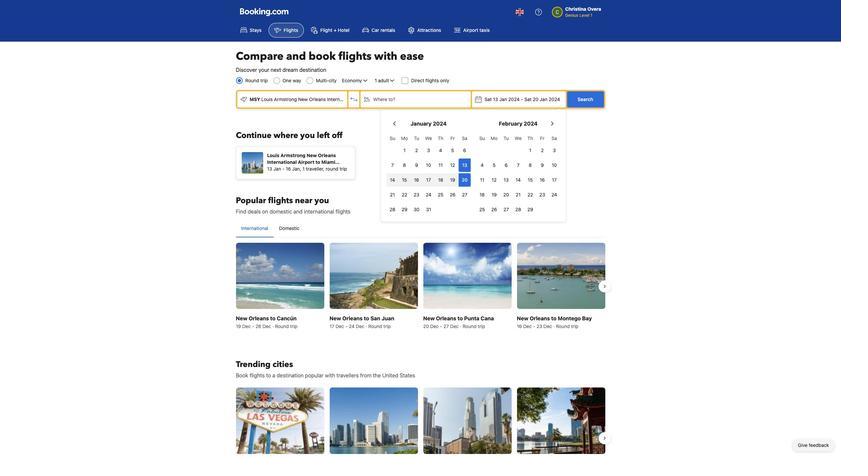 Task type: describe. For each thing, give the bounding box(es) containing it.
feedback
[[810, 443, 830, 448]]

with inside trending cities book flights to a destination popular with travellers from the united states
[[325, 373, 335, 379]]

20 February 2024 checkbox
[[501, 188, 513, 202]]

direct flights only
[[412, 78, 450, 83]]

19 for 19 january 2024 option
[[451, 177, 456, 183]]

round down discover
[[246, 78, 259, 83]]

flights inside compare and book flights with ease discover your next dream destination
[[339, 49, 372, 64]]

· for new orleans to punta cana
[[460, 324, 462, 329]]

car rentals link
[[357, 23, 401, 38]]

12 February 2024 checkbox
[[489, 173, 501, 187]]

to inside trending cities book flights to a destination popular with travellers from the united states
[[266, 373, 271, 379]]

1 dec from the left
[[242, 324, 251, 329]]

new for new orleans to cancún
[[236, 316, 248, 322]]

and inside popular flights near you find deals on domestic and international flights
[[294, 209, 303, 215]]

· inside new orleans to cancún 19 dec - 26 dec · round trip
[[273, 324, 274, 329]]

10 February 2024 checkbox
[[549, 159, 561, 172]]

trip inside new orleans to cancún 19 dec - 26 dec · round trip
[[290, 324, 298, 329]]

way
[[293, 78, 301, 83]]

su for january
[[390, 135, 396, 141]]

on
[[262, 209, 268, 215]]

13 inside cell
[[463, 162, 468, 168]]

th for february 2024
[[528, 135, 534, 141]]

where to?
[[373, 96, 396, 102]]

24 February 2024 checkbox
[[549, 188, 561, 202]]

domestic button
[[274, 220, 305, 237]]

orleans down multi-
[[309, 96, 326, 102]]

9 for the 9 january 2024 option
[[415, 162, 418, 168]]

26 for 26 february 2024 'checkbox'
[[492, 207, 497, 212]]

search button
[[567, 91, 604, 108]]

0 vertical spatial louis
[[262, 96, 273, 102]]

destination inside compare and book flights with ease discover your next dream destination
[[300, 67, 327, 73]]

punta
[[465, 316, 480, 322]]

8 February 2024 checkbox
[[525, 159, 537, 172]]

12 for 12 'checkbox'
[[451, 162, 456, 168]]

grid for january
[[387, 132, 471, 216]]

rentals
[[381, 27, 396, 33]]

we for february
[[515, 135, 522, 141]]

overa
[[588, 6, 602, 12]]

united
[[383, 373, 399, 379]]

with inside compare and book flights with ease discover your next dream destination
[[375, 49, 398, 64]]

trip inside new orleans to san juan 17 dec - 24 dec · round trip
[[384, 324, 391, 329]]

· for new orleans to montego bay
[[554, 324, 555, 329]]

11 for 11 checkbox
[[480, 177, 485, 183]]

sa for february 2024
[[552, 135, 558, 141]]

25 February 2024 checkbox
[[477, 203, 489, 216]]

february
[[499, 121, 523, 127]]

29 for 29 checkbox
[[402, 207, 408, 212]]

bay
[[583, 316, 592, 322]]

27 for 27 february 2024 checkbox
[[504, 207, 509, 212]]

domestic
[[270, 209, 292, 215]]

flights left "only"
[[426, 78, 439, 83]]

flights
[[284, 27, 298, 33]]

to for new orleans to san juan
[[364, 316, 370, 322]]

1 inside option
[[530, 148, 532, 153]]

17 February 2024 checkbox
[[549, 173, 561, 187]]

round inside new orleans to cancún 19 dec - 26 dec · round trip
[[275, 324, 289, 329]]

1 inside option
[[404, 148, 406, 153]]

san
[[371, 316, 381, 322]]

states
[[400, 373, 416, 379]]

stays
[[250, 27, 262, 33]]

msy louis armstrong new orleans international airport
[[250, 96, 371, 102]]

city
[[329, 78, 337, 83]]

19 inside new orleans to cancún 19 dec - 26 dec · round trip
[[236, 324, 241, 329]]

3 February 2024 checkbox
[[549, 144, 561, 157]]

24 for 24 checkbox
[[426, 192, 432, 198]]

hotel
[[338, 27, 350, 33]]

louis armstrong new orleans international airport to miami international airport
[[267, 153, 336, 172]]

left
[[317, 130, 330, 141]]

22 February 2024 checkbox
[[525, 188, 537, 202]]

13 cell
[[459, 157, 471, 172]]

popular
[[305, 373, 324, 379]]

1 January 2024 checkbox
[[399, 144, 411, 157]]

31
[[426, 207, 431, 212]]

continue where you left off
[[236, 130, 343, 141]]

new for new orleans to san juan
[[330, 316, 341, 322]]

2024 right january
[[433, 121, 447, 127]]

orlando, united states image
[[517, 388, 606, 454]]

book
[[309, 49, 336, 64]]

give
[[799, 443, 808, 448]]

17 inside new orleans to san juan 17 dec - 24 dec · round trip
[[330, 324, 335, 329]]

3 dec from the left
[[336, 324, 344, 329]]

15 January 2024 checkbox
[[399, 173, 411, 187]]

cancún
[[277, 316, 297, 322]]

11 January 2024 checkbox
[[435, 159, 447, 172]]

miami
[[322, 159, 336, 165]]

8 dec from the left
[[544, 324, 553, 329]]

las vegas, united states image
[[236, 388, 324, 454]]

- inside new orleans to montego bay 16 dec - 23 dec · round trip
[[534, 324, 536, 329]]

10 January 2024 checkbox
[[423, 159, 435, 172]]

7 for 7 february 2024 'option'
[[517, 162, 520, 168]]

4 February 2024 checkbox
[[477, 159, 489, 172]]

25 January 2024 checkbox
[[435, 188, 447, 202]]

where
[[274, 130, 298, 141]]

16 February 2024 checkbox
[[537, 173, 549, 187]]

flight + hotel link
[[305, 23, 355, 38]]

19 January 2024 checkbox
[[447, 173, 459, 187]]

- inside new orleans to san juan 17 dec - 24 dec · round trip
[[346, 324, 348, 329]]

region containing new orleans to cancún
[[231, 240, 611, 333]]

29 January 2024 checkbox
[[399, 203, 411, 216]]

4 for the 4 february 2024 checkbox
[[481, 162, 484, 168]]

8 January 2024 checkbox
[[399, 159, 411, 172]]

international button
[[236, 220, 274, 237]]

5 for 5 february 2024 checkbox
[[493, 162, 496, 168]]

7 January 2024 checkbox
[[387, 159, 399, 172]]

23 for "23 january 2024" checkbox in the top of the page
[[414, 192, 420, 198]]

to?
[[389, 96, 396, 102]]

traveller,
[[306, 166, 325, 172]]

mo for january
[[401, 135, 408, 141]]

off
[[332, 130, 343, 141]]

popular
[[236, 195, 266, 206]]

search
[[578, 96, 594, 102]]

where
[[373, 96, 388, 102]]

th for january 2024
[[438, 135, 444, 141]]

1 inside popup button
[[375, 78, 377, 83]]

round for new orleans to montego bay
[[556, 324, 570, 329]]

armstrong inside louis armstrong new orleans international airport to miami international airport
[[281, 153, 306, 158]]

20 cell
[[459, 172, 471, 187]]

attractions link
[[403, 23, 447, 38]]

attractions
[[418, 27, 442, 33]]

louis inside louis armstrong new orleans international airport to miami international airport
[[267, 153, 280, 158]]

18 January 2024 checkbox
[[435, 173, 447, 187]]

12 for 12 february 2024 checkbox
[[492, 177, 497, 183]]

cana
[[481, 316, 494, 322]]

31 January 2024 checkbox
[[423, 203, 435, 216]]

2024 right february
[[524, 121, 538, 127]]

1 adult
[[375, 78, 389, 83]]

14 January 2024 checkbox
[[387, 173, 399, 187]]

14 cell
[[387, 172, 399, 187]]

19 cell
[[447, 172, 459, 187]]

deals
[[248, 209, 261, 215]]

economy
[[342, 78, 362, 83]]

compare and book flights with ease discover your next dream destination
[[236, 49, 424, 73]]

7 dec from the left
[[524, 324, 532, 329]]

flights right international on the left top of page
[[336, 209, 351, 215]]

international inside button
[[241, 226, 269, 231]]

30
[[414, 207, 420, 212]]

- inside "new orleans to punta cana 20 dec - 27 dec · round trip"
[[440, 324, 443, 329]]

multi-city
[[316, 78, 337, 83]]

to for new orleans to punta cana
[[458, 316, 463, 322]]

12 January 2024 checkbox
[[447, 159, 459, 172]]

14 for 14 'option'
[[516, 177, 521, 183]]

to for new orleans to montego bay
[[552, 316, 557, 322]]

new orleans to san juan 17 dec - 24 dec · round trip
[[330, 316, 395, 329]]

16 inside 16 february 2024 checkbox
[[540, 177, 545, 183]]

flights link
[[269, 23, 304, 38]]

airport taxis link
[[449, 23, 496, 38]]

continue
[[236, 130, 272, 141]]

multi-
[[316, 78, 329, 83]]

22 January 2024 checkbox
[[399, 188, 411, 202]]

miami, united states image
[[330, 388, 418, 454]]

23 for 23 checkbox
[[540, 192, 546, 198]]

destination inside trending cities book flights to a destination popular with travellers from the united states
[[277, 373, 304, 379]]

give feedback
[[799, 443, 830, 448]]

5 dec from the left
[[431, 324, 439, 329]]

1 inside christina overa genius level 1
[[591, 13, 593, 18]]

your
[[259, 67, 269, 73]]

one
[[283, 78, 292, 83]]

2 February 2024 checkbox
[[537, 144, 549, 157]]

13 jan - 16 jan, 1 traveller, round trip
[[267, 166, 347, 172]]

8 for 8 option
[[403, 162, 406, 168]]

trip right round
[[340, 166, 347, 172]]

from
[[361, 373, 372, 379]]

new orleans to montego bay 16 dec - 23 dec · round trip
[[517, 316, 592, 329]]

13 January 2024 checkbox
[[459, 159, 471, 172]]

30 January 2024 checkbox
[[411, 203, 423, 216]]

where to? button
[[361, 91, 471, 108]]

round for new orleans to punta cana
[[463, 324, 477, 329]]

0 horizontal spatial jan
[[274, 166, 281, 172]]

6 for 6 january 2024 checkbox
[[464, 148, 467, 153]]

13 inside popup button
[[493, 96, 498, 102]]

tab list containing international
[[236, 220, 606, 238]]

3 for february 2024
[[553, 148, 556, 153]]

direct
[[412, 78, 425, 83]]

22 for '22 february 2024' option on the right top
[[528, 192, 534, 198]]

stays link
[[235, 23, 267, 38]]

trending cities book flights to a destination popular with travellers from the united states
[[236, 359, 416, 379]]

2 dec from the left
[[263, 324, 271, 329]]

fr for january 2024
[[451, 135, 455, 141]]

sa for january 2024
[[462, 135, 468, 141]]

new orleans to cancún image
[[236, 243, 324, 309]]

january
[[411, 121, 432, 127]]

6 January 2024 checkbox
[[459, 144, 471, 157]]

6 February 2024 checkbox
[[501, 159, 513, 172]]

a
[[273, 373, 276, 379]]



Task type: locate. For each thing, give the bounding box(es) containing it.
6 dec from the left
[[451, 324, 459, 329]]

1 21 from the left
[[390, 192, 395, 198]]

1 horizontal spatial jan
[[500, 96, 507, 102]]

17 January 2024 checkbox
[[423, 173, 435, 187]]

9
[[415, 162, 418, 168], [541, 162, 544, 168]]

2 21 from the left
[[516, 192, 521, 198]]

1 horizontal spatial 5
[[493, 162, 496, 168]]

round for new orleans to san juan
[[369, 324, 383, 329]]

tu up 2 january 2024 option
[[414, 135, 420, 141]]

10 for 10 february 2024 option
[[552, 162, 557, 168]]

25 inside option
[[480, 207, 485, 212]]

2 horizontal spatial 26
[[492, 207, 497, 212]]

5 January 2024 checkbox
[[447, 144, 459, 157]]

21 left 22 option
[[390, 192, 395, 198]]

0 horizontal spatial 2
[[416, 148, 418, 153]]

11 left 12 february 2024 checkbox
[[480, 177, 485, 183]]

7 inside option
[[392, 162, 394, 168]]

2 sat from the left
[[525, 96, 532, 102]]

1 grid from the left
[[387, 132, 471, 216]]

juan
[[382, 316, 395, 322]]

to left cancún at left bottom
[[270, 316, 276, 322]]

0 vertical spatial 18
[[438, 177, 444, 183]]

to left 'san'
[[364, 316, 370, 322]]

0 vertical spatial 6
[[464, 148, 467, 153]]

sa up 3 checkbox
[[552, 135, 558, 141]]

destination
[[300, 67, 327, 73], [277, 373, 304, 379]]

1 tu from the left
[[414, 135, 420, 141]]

flights down trending
[[250, 373, 265, 379]]

19 inside checkbox
[[492, 192, 497, 198]]

1 sa from the left
[[462, 135, 468, 141]]

8 inside checkbox
[[529, 162, 532, 168]]

0 horizontal spatial we
[[426, 135, 432, 141]]

8 inside option
[[403, 162, 406, 168]]

msy
[[250, 96, 260, 102]]

2 vertical spatial 26
[[256, 324, 261, 329]]

3 right 2 february 2024 "checkbox"
[[553, 148, 556, 153]]

1 horizontal spatial 8
[[529, 162, 532, 168]]

21 inside checkbox
[[390, 192, 395, 198]]

20 inside popup button
[[533, 96, 539, 102]]

1 left 2 february 2024 "checkbox"
[[530, 148, 532, 153]]

2 horizontal spatial 19
[[492, 192, 497, 198]]

1 vertical spatial destination
[[277, 373, 304, 379]]

5 right 4 january 2024 option
[[452, 148, 455, 153]]

27 for 27 january 2024 option
[[462, 192, 468, 198]]

21 inside option
[[516, 192, 521, 198]]

mo for february
[[491, 135, 498, 141]]

flights up domestic
[[268, 195, 293, 206]]

th up 4 january 2024 option
[[438, 135, 444, 141]]

1 horizontal spatial grid
[[477, 132, 561, 216]]

1 · from the left
[[273, 324, 274, 329]]

0 vertical spatial 26
[[450, 192, 456, 198]]

6 for 6 february 2024 "checkbox"
[[505, 162, 508, 168]]

1 vertical spatial 12
[[492, 177, 497, 183]]

18 for '18' "checkbox"
[[480, 192, 485, 198]]

4 January 2024 checkbox
[[435, 144, 447, 157]]

1 horizontal spatial 25
[[480, 207, 485, 212]]

1 vertical spatial you
[[315, 195, 329, 206]]

11
[[439, 162, 443, 168], [480, 177, 485, 183]]

1 horizontal spatial 6
[[505, 162, 508, 168]]

11 right '10' checkbox
[[439, 162, 443, 168]]

24 for 24 february 2024 checkbox
[[552, 192, 558, 198]]

2 8 from the left
[[529, 162, 532, 168]]

8 right 7 february 2024 'option'
[[529, 162, 532, 168]]

14 left 15 january 2024 checkbox
[[390, 177, 395, 183]]

2 horizontal spatial jan
[[540, 96, 548, 102]]

3 right 2 january 2024 option
[[428, 148, 430, 153]]

9 January 2024 checkbox
[[411, 159, 423, 172]]

28 for 28 option at the right
[[516, 207, 522, 212]]

orleans left cancún at left bottom
[[249, 316, 269, 322]]

9 February 2024 checkbox
[[537, 159, 549, 172]]

1 horizontal spatial 21
[[516, 192, 521, 198]]

one way
[[283, 78, 301, 83]]

dream
[[283, 67, 298, 73]]

1 vertical spatial 5
[[493, 162, 496, 168]]

0 horizontal spatial 27
[[444, 324, 449, 329]]

1 horizontal spatial su
[[480, 135, 485, 141]]

26 for 26 january 2024 checkbox
[[450, 192, 456, 198]]

6 inside checkbox
[[464, 148, 467, 153]]

armstrong down the one
[[274, 96, 297, 102]]

mo up 5 february 2024 checkbox
[[491, 135, 498, 141]]

0 horizontal spatial 11
[[439, 162, 443, 168]]

and up dream
[[286, 49, 306, 64]]

17 cell
[[423, 172, 435, 187]]

15 inside 15 january 2024 checkbox
[[402, 177, 407, 183]]

1 horizontal spatial 22
[[528, 192, 534, 198]]

and inside compare and book flights with ease discover your next dream destination
[[286, 49, 306, 64]]

to
[[316, 159, 321, 165], [270, 316, 276, 322], [364, 316, 370, 322], [458, 316, 463, 322], [552, 316, 557, 322], [266, 373, 271, 379]]

15 right 14 january 2024 checkbox
[[402, 177, 407, 183]]

18 right 17 january 2024 option
[[438, 177, 444, 183]]

28 January 2024 checkbox
[[387, 203, 399, 216]]

23 February 2024 checkbox
[[537, 188, 549, 202]]

only
[[441, 78, 450, 83]]

1 vertical spatial louis
[[267, 153, 280, 158]]

20 inside "new orleans to punta cana 20 dec - 27 dec · round trip"
[[424, 324, 429, 329]]

2 right '1 february 2024' option
[[541, 148, 544, 153]]

trip down montego
[[572, 324, 579, 329]]

orleans inside new orleans to cancún 19 dec - 26 dec · round trip
[[249, 316, 269, 322]]

18 February 2024 checkbox
[[477, 188, 489, 202]]

0 vertical spatial 11
[[439, 162, 443, 168]]

24 inside checkbox
[[552, 192, 558, 198]]

1 region from the top
[[231, 240, 611, 333]]

trip down cancún at left bottom
[[290, 324, 298, 329]]

16 inside 16 january 2024 checkbox
[[414, 177, 419, 183]]

0 vertical spatial destination
[[300, 67, 327, 73]]

25 for 25 option
[[438, 192, 444, 198]]

1 horizontal spatial 4
[[481, 162, 484, 168]]

1 horizontal spatial 17
[[427, 177, 431, 183]]

2 28 from the left
[[516, 207, 522, 212]]

new orleans to montego bay image
[[517, 243, 606, 309]]

23 inside "23 january 2024" checkbox
[[414, 192, 420, 198]]

0 horizontal spatial 6
[[464, 148, 467, 153]]

0 vertical spatial 27
[[462, 192, 468, 198]]

2024 left search at the top of page
[[549, 96, 561, 102]]

taxis
[[480, 27, 490, 33]]

21
[[390, 192, 395, 198], [516, 192, 521, 198]]

9 for 9 february 2024 option at top
[[541, 162, 544, 168]]

2 29 from the left
[[528, 207, 534, 212]]

book
[[236, 373, 248, 379]]

25 for 25 february 2024 option at the right of page
[[480, 207, 485, 212]]

0 horizontal spatial fr
[[451, 135, 455, 141]]

15 cell
[[399, 172, 411, 187]]

1 7 from the left
[[392, 162, 394, 168]]

· inside new orleans to montego bay 16 dec - 23 dec · round trip
[[554, 324, 555, 329]]

orleans for new orleans to montego bay
[[530, 316, 550, 322]]

1 th from the left
[[438, 135, 444, 141]]

28 right 27 february 2024 checkbox
[[516, 207, 522, 212]]

0 horizontal spatial 12
[[451, 162, 456, 168]]

20
[[533, 96, 539, 102], [462, 177, 468, 183], [504, 192, 510, 198], [424, 324, 429, 329]]

to left a
[[266, 373, 271, 379]]

1 right jan,
[[303, 166, 305, 172]]

23 inside new orleans to montego bay 16 dec - 23 dec · round trip
[[537, 324, 543, 329]]

+
[[334, 27, 337, 33]]

armstrong up jan,
[[281, 153, 306, 158]]

16 inside new orleans to montego bay 16 dec - 23 dec · round trip
[[517, 324, 522, 329]]

orleans for new orleans to punta cana
[[436, 316, 457, 322]]

6 inside "checkbox"
[[505, 162, 508, 168]]

round down cancún at left bottom
[[275, 324, 289, 329]]

2 January 2024 checkbox
[[411, 144, 423, 157]]

9 right 8 option
[[415, 162, 418, 168]]

0 horizontal spatial 26
[[256, 324, 261, 329]]

18 for '18 january 2024' checkbox on the top right
[[438, 177, 444, 183]]

orleans left 'san'
[[343, 316, 363, 322]]

flights up economy
[[339, 49, 372, 64]]

0 vertical spatial 5
[[452, 148, 455, 153]]

new inside new orleans to san juan 17 dec - 24 dec · round trip
[[330, 316, 341, 322]]

0 horizontal spatial 28
[[390, 207, 396, 212]]

23
[[414, 192, 420, 198], [540, 192, 546, 198], [537, 324, 543, 329]]

14 inside 'option'
[[516, 177, 521, 183]]

1 horizontal spatial 11
[[480, 177, 485, 183]]

7 left 8 option
[[392, 162, 394, 168]]

round
[[326, 166, 339, 172]]

grid
[[387, 132, 471, 216], [477, 132, 561, 216]]

new inside new orleans to montego bay 16 dec - 23 dec · round trip
[[517, 316, 529, 322]]

28 for 28 checkbox
[[390, 207, 396, 212]]

and down near
[[294, 209, 303, 215]]

15 right 14 'option'
[[528, 177, 533, 183]]

6
[[464, 148, 467, 153], [505, 162, 508, 168]]

0 horizontal spatial with
[[325, 373, 335, 379]]

22 inside option
[[528, 192, 534, 198]]

5 inside 'checkbox'
[[452, 148, 455, 153]]

28
[[390, 207, 396, 212], [516, 207, 522, 212]]

tu for january 2024
[[414, 135, 420, 141]]

next
[[271, 67, 281, 73]]

1 down overa
[[591, 13, 593, 18]]

cities
[[273, 359, 293, 370]]

15
[[402, 177, 407, 183], [528, 177, 533, 183]]

4 left 5 february 2024 checkbox
[[481, 162, 484, 168]]

0 vertical spatial 19
[[451, 177, 456, 183]]

3 inside checkbox
[[553, 148, 556, 153]]

4 dec from the left
[[356, 324, 365, 329]]

4 for 4 january 2024 option
[[440, 148, 443, 153]]

0 horizontal spatial grid
[[387, 132, 471, 216]]

20 inside checkbox
[[504, 192, 510, 198]]

25 left 26 february 2024 'checkbox'
[[480, 207, 485, 212]]

trip inside "new orleans to punta cana 20 dec - 27 dec · round trip"
[[478, 324, 486, 329]]

18
[[438, 177, 444, 183], [480, 192, 485, 198]]

with up adult
[[375, 49, 398, 64]]

1 15 from the left
[[402, 177, 407, 183]]

fr up 5 january 2024 'checkbox'
[[451, 135, 455, 141]]

trip
[[261, 78, 268, 83], [340, 166, 347, 172], [290, 324, 298, 329], [384, 324, 391, 329], [478, 324, 486, 329], [572, 324, 579, 329]]

we
[[426, 135, 432, 141], [515, 135, 522, 141]]

1 horizontal spatial 7
[[517, 162, 520, 168]]

1 vertical spatial with
[[325, 373, 335, 379]]

14 right 13 february 2024 checkbox
[[516, 177, 521, 183]]

tab list
[[236, 220, 606, 238]]

22
[[402, 192, 408, 198], [528, 192, 534, 198]]

0 vertical spatial region
[[231, 240, 611, 333]]

22 inside option
[[402, 192, 408, 198]]

2024 up february
[[509, 96, 520, 102]]

to inside louis armstrong new orleans international airport to miami international airport
[[316, 159, 321, 165]]

near
[[295, 195, 313, 206]]

15 February 2024 checkbox
[[525, 173, 537, 187]]

1 horizontal spatial mo
[[491, 135, 498, 141]]

1 9 from the left
[[415, 162, 418, 168]]

23 January 2024 checkbox
[[411, 188, 423, 202]]

we up 3 checkbox
[[426, 135, 432, 141]]

14
[[390, 177, 395, 183], [516, 177, 521, 183]]

14 February 2024 checkbox
[[513, 173, 525, 187]]

1 adult button
[[374, 77, 397, 85]]

0 vertical spatial and
[[286, 49, 306, 64]]

26 February 2024 checkbox
[[489, 203, 501, 216]]

0 horizontal spatial 14
[[390, 177, 395, 183]]

0 horizontal spatial sa
[[462, 135, 468, 141]]

24 January 2024 checkbox
[[423, 188, 435, 202]]

to for new orleans to cancún
[[270, 316, 276, 322]]

1 vertical spatial region
[[231, 385, 611, 458]]

sat 13 jan 2024 - sat 20 jan 2024
[[485, 96, 561, 102]]

12
[[451, 162, 456, 168], [492, 177, 497, 183]]

2 su from the left
[[480, 135, 485, 141]]

7 inside 'option'
[[517, 162, 520, 168]]

sa
[[462, 135, 468, 141], [552, 135, 558, 141]]

2 10 from the left
[[552, 162, 557, 168]]

20 inside option
[[462, 177, 468, 183]]

2 14 from the left
[[516, 177, 521, 183]]

0 horizontal spatial 5
[[452, 148, 455, 153]]

5 February 2024 checkbox
[[489, 159, 501, 172]]

- inside popup button
[[521, 96, 524, 102]]

international up jan,
[[267, 159, 297, 165]]

international down city
[[327, 96, 355, 102]]

9 right '8 february 2024' checkbox at top right
[[541, 162, 544, 168]]

and
[[286, 49, 306, 64], [294, 209, 303, 215]]

1 28 from the left
[[390, 207, 396, 212]]

29 inside checkbox
[[402, 207, 408, 212]]

2 tu from the left
[[504, 135, 509, 141]]

2 mo from the left
[[491, 135, 498, 141]]

18 cell
[[435, 172, 447, 187]]

0 horizontal spatial 25
[[438, 192, 444, 198]]

louis
[[262, 96, 273, 102], [267, 153, 280, 158]]

1 29 from the left
[[402, 207, 408, 212]]

17
[[427, 177, 431, 183], [552, 177, 557, 183], [330, 324, 335, 329]]

trip down the "your"
[[261, 78, 268, 83]]

19 February 2024 checkbox
[[489, 188, 501, 202]]

15 inside checkbox
[[528, 177, 533, 183]]

10 inside checkbox
[[426, 162, 432, 168]]

2 fr from the left
[[541, 135, 545, 141]]

13 February 2024 checkbox
[[501, 173, 513, 187]]

round trip
[[246, 78, 268, 83]]

29 inside option
[[528, 207, 534, 212]]

- inside new orleans to cancún 19 dec - 26 dec · round trip
[[252, 324, 254, 329]]

19
[[451, 177, 456, 183], [492, 192, 497, 198], [236, 324, 241, 329]]

2 left 3 checkbox
[[416, 148, 418, 153]]

28 left 29 checkbox
[[390, 207, 396, 212]]

3 January 2024 checkbox
[[423, 144, 435, 157]]

25
[[438, 192, 444, 198], [480, 207, 485, 212]]

0 vertical spatial with
[[375, 49, 398, 64]]

0 horizontal spatial tu
[[414, 135, 420, 141]]

montego
[[558, 316, 581, 322]]

2 for february 2024
[[541, 148, 544, 153]]

4 · from the left
[[554, 324, 555, 329]]

8 right 7 january 2024 option
[[403, 162, 406, 168]]

domestic
[[279, 226, 300, 231]]

trip down cana
[[478, 324, 486, 329]]

24 inside new orleans to san juan 17 dec - 24 dec · round trip
[[349, 324, 355, 329]]

give feedback button
[[793, 440, 835, 452]]

10 right the 9 january 2024 option
[[426, 162, 432, 168]]

new orleans to punta cana 20 dec - 27 dec · round trip
[[424, 316, 494, 329]]

2 inside option
[[416, 148, 418, 153]]

6 right 5 february 2024 checkbox
[[505, 162, 508, 168]]

level
[[580, 13, 590, 18]]

28 February 2024 checkbox
[[513, 203, 525, 216]]

los angeles, united states image
[[424, 388, 512, 454]]

5 inside checkbox
[[493, 162, 496, 168]]

we for january
[[426, 135, 432, 141]]

0 vertical spatial 12
[[451, 162, 456, 168]]

29 February 2024 checkbox
[[525, 203, 537, 216]]

to inside "new orleans to punta cana 20 dec - 27 dec · round trip"
[[458, 316, 463, 322]]

1 horizontal spatial we
[[515, 135, 522, 141]]

2 22 from the left
[[528, 192, 534, 198]]

9 inside the 9 january 2024 option
[[415, 162, 418, 168]]

27 January 2024 checkbox
[[459, 188, 471, 202]]

0 horizontal spatial 21
[[390, 192, 395, 198]]

new inside louis armstrong new orleans international airport to miami international airport
[[307, 153, 317, 158]]

10 right 9 february 2024 option at top
[[552, 162, 557, 168]]

1 horizontal spatial 27
[[462, 192, 468, 198]]

1 horizontal spatial tu
[[504, 135, 509, 141]]

2 we from the left
[[515, 135, 522, 141]]

round inside new orleans to montego bay 16 dec - 23 dec · round trip
[[556, 324, 570, 329]]

flight
[[321, 27, 333, 33]]

new orleans to cancún 19 dec - 26 dec · round trip
[[236, 316, 298, 329]]

to left punta
[[458, 316, 463, 322]]

21 right 20 checkbox on the right top of the page
[[516, 192, 521, 198]]

27 inside 27 february 2024 checkbox
[[504, 207, 509, 212]]

25 left 26 january 2024 checkbox
[[438, 192, 444, 198]]

3
[[428, 148, 430, 153], [553, 148, 556, 153]]

5 right the 4 february 2024 checkbox
[[493, 162, 496, 168]]

booking.com logo image
[[240, 8, 289, 16], [240, 8, 289, 16]]

1 horizontal spatial 29
[[528, 207, 534, 212]]

1 3 from the left
[[428, 148, 430, 153]]

2 7 from the left
[[517, 162, 520, 168]]

0 horizontal spatial sat
[[485, 96, 492, 102]]

29 left 30
[[402, 207, 408, 212]]

orleans inside louis armstrong new orleans international airport to miami international airport
[[318, 153, 336, 158]]

· inside new orleans to san juan 17 dec - 24 dec · round trip
[[366, 324, 367, 329]]

round down punta
[[463, 324, 477, 329]]

fr for february 2024
[[541, 135, 545, 141]]

21 for 21 checkbox
[[390, 192, 395, 198]]

1 horizontal spatial 2
[[541, 148, 544, 153]]

28 inside checkbox
[[390, 207, 396, 212]]

21 February 2024 checkbox
[[513, 188, 525, 202]]

1 vertical spatial 6
[[505, 162, 508, 168]]

7 for 7 january 2024 option
[[392, 162, 394, 168]]

to inside new orleans to san juan 17 dec - 24 dec · round trip
[[364, 316, 370, 322]]

1 horizontal spatial 24
[[426, 192, 432, 198]]

11 February 2024 checkbox
[[477, 173, 489, 187]]

10 for '10' checkbox
[[426, 162, 432, 168]]

genius
[[566, 13, 579, 18]]

orleans up miami
[[318, 153, 336, 158]]

international left traveller, on the top of the page
[[267, 166, 297, 172]]

jan
[[500, 96, 507, 102], [540, 96, 548, 102], [274, 166, 281, 172]]

1 vertical spatial armstrong
[[281, 153, 306, 158]]

17 for 17 january 2024 option
[[427, 177, 431, 183]]

2 2 from the left
[[541, 148, 544, 153]]

1 horizontal spatial 28
[[516, 207, 522, 212]]

1 February 2024 checkbox
[[525, 144, 537, 157]]

-
[[521, 96, 524, 102], [283, 166, 285, 172], [252, 324, 254, 329], [346, 324, 348, 329], [440, 324, 443, 329], [534, 324, 536, 329]]

27 February 2024 checkbox
[[501, 203, 513, 216]]

1 su from the left
[[390, 135, 396, 141]]

international down deals
[[241, 226, 269, 231]]

23 inside 23 checkbox
[[540, 192, 546, 198]]

16 January 2024 checkbox
[[411, 173, 423, 187]]

with right popular
[[325, 373, 335, 379]]

flight + hotel
[[321, 27, 350, 33]]

2 sa from the left
[[552, 135, 558, 141]]

7 February 2024 checkbox
[[513, 159, 525, 172]]

1 8 from the left
[[403, 162, 406, 168]]

flights inside trending cities book flights to a destination popular with travellers from the united states
[[250, 373, 265, 379]]

29
[[402, 207, 408, 212], [528, 207, 534, 212]]

round down montego
[[556, 324, 570, 329]]

2 inside "checkbox"
[[541, 148, 544, 153]]

0 horizontal spatial 3
[[428, 148, 430, 153]]

0 horizontal spatial 8
[[403, 162, 406, 168]]

1 horizontal spatial 12
[[492, 177, 497, 183]]

new orleans to san juan image
[[330, 243, 418, 309]]

4 inside checkbox
[[481, 162, 484, 168]]

1 22 from the left
[[402, 192, 408, 198]]

1 horizontal spatial th
[[528, 135, 534, 141]]

3 · from the left
[[460, 324, 462, 329]]

we down february 2024
[[515, 135, 522, 141]]

2 vertical spatial 19
[[236, 324, 241, 329]]

19 for the 19 february 2024 checkbox
[[492, 192, 497, 198]]

3 inside checkbox
[[428, 148, 430, 153]]

you inside popular flights near you find deals on domestic and international flights
[[315, 195, 329, 206]]

16 cell
[[411, 172, 423, 187]]

th up '1 february 2024' option
[[528, 135, 534, 141]]

24 inside checkbox
[[426, 192, 432, 198]]

1 vertical spatial 11
[[480, 177, 485, 183]]

15 for 15 january 2024 checkbox
[[402, 177, 407, 183]]

11 inside option
[[439, 162, 443, 168]]

travellers
[[337, 373, 359, 379]]

12 right 11 january 2024 option
[[451, 162, 456, 168]]

20 January 2024 checkbox
[[459, 173, 471, 187]]

orleans inside "new orleans to punta cana 20 dec - 27 dec · round trip"
[[436, 316, 457, 322]]

22 for 22 option
[[402, 192, 408, 198]]

4 right 3 checkbox
[[440, 148, 443, 153]]

3 for january 2024
[[428, 148, 430, 153]]

mo up the 1 january 2024 option
[[401, 135, 408, 141]]

0 horizontal spatial 22
[[402, 192, 408, 198]]

21 for 21 february 2024 option
[[516, 192, 521, 198]]

louis right msy
[[262, 96, 273, 102]]

to inside new orleans to montego bay 16 dec - 23 dec · round trip
[[552, 316, 557, 322]]

1 horizontal spatial 19
[[451, 177, 456, 183]]

you left the left
[[300, 130, 315, 141]]

to left montego
[[552, 316, 557, 322]]

2 horizontal spatial 24
[[552, 192, 558, 198]]

18 left the 19 february 2024 checkbox
[[480, 192, 485, 198]]

1 vertical spatial 25
[[480, 207, 485, 212]]

to up traveller, on the top of the page
[[316, 159, 321, 165]]

0 horizontal spatial 19
[[236, 324, 241, 329]]

sat
[[485, 96, 492, 102], [525, 96, 532, 102]]

1 10 from the left
[[426, 162, 432, 168]]

new for new orleans to punta cana
[[424, 316, 435, 322]]

orleans for new orleans to cancún
[[249, 316, 269, 322]]

1 vertical spatial and
[[294, 209, 303, 215]]

1 horizontal spatial 15
[[528, 177, 533, 183]]

0 vertical spatial armstrong
[[274, 96, 297, 102]]

orleans for new orleans to san juan
[[343, 316, 363, 322]]

round
[[246, 78, 259, 83], [275, 324, 289, 329], [369, 324, 383, 329], [463, 324, 477, 329], [556, 324, 570, 329]]

1 sat from the left
[[485, 96, 492, 102]]

region
[[231, 240, 611, 333], [231, 385, 611, 458]]

26 January 2024 checkbox
[[447, 188, 459, 202]]

1 we from the left
[[426, 135, 432, 141]]

1 vertical spatial 19
[[492, 192, 497, 198]]

airport taxis
[[464, 27, 490, 33]]

round down 'san'
[[369, 324, 383, 329]]

5 for 5 january 2024 'checkbox'
[[452, 148, 455, 153]]

1 horizontal spatial with
[[375, 49, 398, 64]]

1 2 from the left
[[416, 148, 418, 153]]

17 inside option
[[427, 177, 431, 183]]

21 January 2024 checkbox
[[387, 188, 399, 202]]

trip inside new orleans to montego bay 16 dec - 23 dec · round trip
[[572, 324, 579, 329]]

17 for 17 checkbox on the top right of page
[[552, 177, 557, 183]]

· for new orleans to san juan
[[366, 324, 367, 329]]

jan,
[[292, 166, 302, 172]]

1 14 from the left
[[390, 177, 395, 183]]

1 horizontal spatial 14
[[516, 177, 521, 183]]

12 left 13 february 2024 checkbox
[[492, 177, 497, 183]]

29 for 29 february 2024 option at the top of the page
[[528, 207, 534, 212]]

1 horizontal spatial 26
[[450, 192, 456, 198]]

2 · from the left
[[366, 324, 367, 329]]

su for february
[[480, 135, 485, 141]]

1 mo from the left
[[401, 135, 408, 141]]

0 vertical spatial you
[[300, 130, 315, 141]]

the
[[373, 373, 381, 379]]

9 inside 9 february 2024 option
[[541, 162, 544, 168]]

tu for february 2024
[[504, 135, 509, 141]]

0 horizontal spatial mo
[[401, 135, 408, 141]]

5
[[452, 148, 455, 153], [493, 162, 496, 168]]

1 left adult
[[375, 78, 377, 83]]

14 for 14 january 2024 checkbox
[[390, 177, 395, 183]]

1 vertical spatial 4
[[481, 162, 484, 168]]

2 15 from the left
[[528, 177, 533, 183]]

12 inside 'checkbox'
[[451, 162, 456, 168]]

22 right 21 checkbox
[[402, 192, 408, 198]]

29 right 28 option at the right
[[528, 207, 534, 212]]

0 horizontal spatial 18
[[438, 177, 444, 183]]

0 vertical spatial 4
[[440, 148, 443, 153]]

2 for january 2024
[[416, 148, 418, 153]]

louis down where
[[267, 153, 280, 158]]

26 inside new orleans to cancún 19 dec - 26 dec · round trip
[[256, 324, 261, 329]]

0 horizontal spatial 7
[[392, 162, 394, 168]]

popular flights near you find deals on domestic and international flights
[[236, 195, 351, 215]]

orleans left montego
[[530, 316, 550, 322]]

sa up 6 january 2024 checkbox
[[462, 135, 468, 141]]

christina overa genius level 1
[[566, 6, 602, 18]]

0 horizontal spatial 17
[[330, 324, 335, 329]]

car
[[372, 27, 380, 33]]

destination down cities
[[277, 373, 304, 379]]

· inside "new orleans to punta cana 20 dec - 27 dec · round trip"
[[460, 324, 462, 329]]

15 for the 15 checkbox
[[528, 177, 533, 183]]

0 horizontal spatial 29
[[402, 207, 408, 212]]

8 for '8 february 2024' checkbox at top right
[[529, 162, 532, 168]]

grid for february
[[477, 132, 561, 216]]

17 inside checkbox
[[552, 177, 557, 183]]

6 right 5 january 2024 'checkbox'
[[464, 148, 467, 153]]

ease
[[400, 49, 424, 64]]

new inside new orleans to cancún 19 dec - 26 dec · round trip
[[236, 316, 248, 322]]

2 grid from the left
[[477, 132, 561, 216]]

new for new orleans to montego bay
[[517, 316, 529, 322]]

0 horizontal spatial 9
[[415, 162, 418, 168]]

dec
[[242, 324, 251, 329], [263, 324, 271, 329], [336, 324, 344, 329], [356, 324, 365, 329], [431, 324, 439, 329], [451, 324, 459, 329], [524, 324, 532, 329], [544, 324, 553, 329]]

christina
[[566, 6, 587, 12]]

26 inside checkbox
[[450, 192, 456, 198]]

january 2024
[[411, 121, 447, 127]]

2 3 from the left
[[553, 148, 556, 153]]

1 horizontal spatial sa
[[552, 135, 558, 141]]

2 th from the left
[[528, 135, 534, 141]]

fr up 2 february 2024 "checkbox"
[[541, 135, 545, 141]]

4 inside option
[[440, 148, 443, 153]]

14 inside checkbox
[[390, 177, 395, 183]]

12 inside checkbox
[[492, 177, 497, 183]]

1 fr from the left
[[451, 135, 455, 141]]

2 region from the top
[[231, 385, 611, 458]]

airport
[[464, 27, 479, 33], [356, 96, 371, 102], [298, 159, 315, 165], [298, 166, 315, 172]]

2 9 from the left
[[541, 162, 544, 168]]

discover
[[236, 67, 257, 73]]

10 inside option
[[552, 162, 557, 168]]

new orleans to punta cana image
[[424, 243, 512, 309]]

0 horizontal spatial 10
[[426, 162, 432, 168]]

22 right 21 february 2024 option
[[528, 192, 534, 198]]

1
[[591, 13, 593, 18], [375, 78, 377, 83], [404, 148, 406, 153], [530, 148, 532, 153], [303, 166, 305, 172]]

orleans inside new orleans to montego bay 16 dec - 23 dec · round trip
[[530, 316, 550, 322]]

1 horizontal spatial 10
[[552, 162, 557, 168]]

mo
[[401, 135, 408, 141], [491, 135, 498, 141]]

27 inside "new orleans to punta cana 20 dec - 27 dec · round trip"
[[444, 324, 449, 329]]

compare
[[236, 49, 284, 64]]

tu down february
[[504, 135, 509, 141]]

sat 13 jan 2024 - sat 20 jan 2024 button
[[473, 91, 566, 108]]

2 vertical spatial 27
[[444, 324, 449, 329]]

0 horizontal spatial su
[[390, 135, 396, 141]]

11 inside checkbox
[[480, 177, 485, 183]]

orleans inside new orleans to san juan 17 dec - 24 dec · round trip
[[343, 316, 363, 322]]

0 horizontal spatial 24
[[349, 324, 355, 329]]

to inside new orleans to cancún 19 dec - 26 dec · round trip
[[270, 316, 276, 322]]

0 vertical spatial 25
[[438, 192, 444, 198]]

11 for 11 january 2024 option
[[439, 162, 443, 168]]

su
[[390, 135, 396, 141], [480, 135, 485, 141]]

7 right 6 february 2024 "checkbox"
[[517, 162, 520, 168]]

26 inside 'checkbox'
[[492, 207, 497, 212]]

1 left 2 january 2024 option
[[404, 148, 406, 153]]

trip down "juan"
[[384, 324, 391, 329]]

february 2024
[[499, 121, 538, 127]]

18 inside '18' "checkbox"
[[480, 192, 485, 198]]



Task type: vqa. For each thing, say whether or not it's contained in the screenshot.


